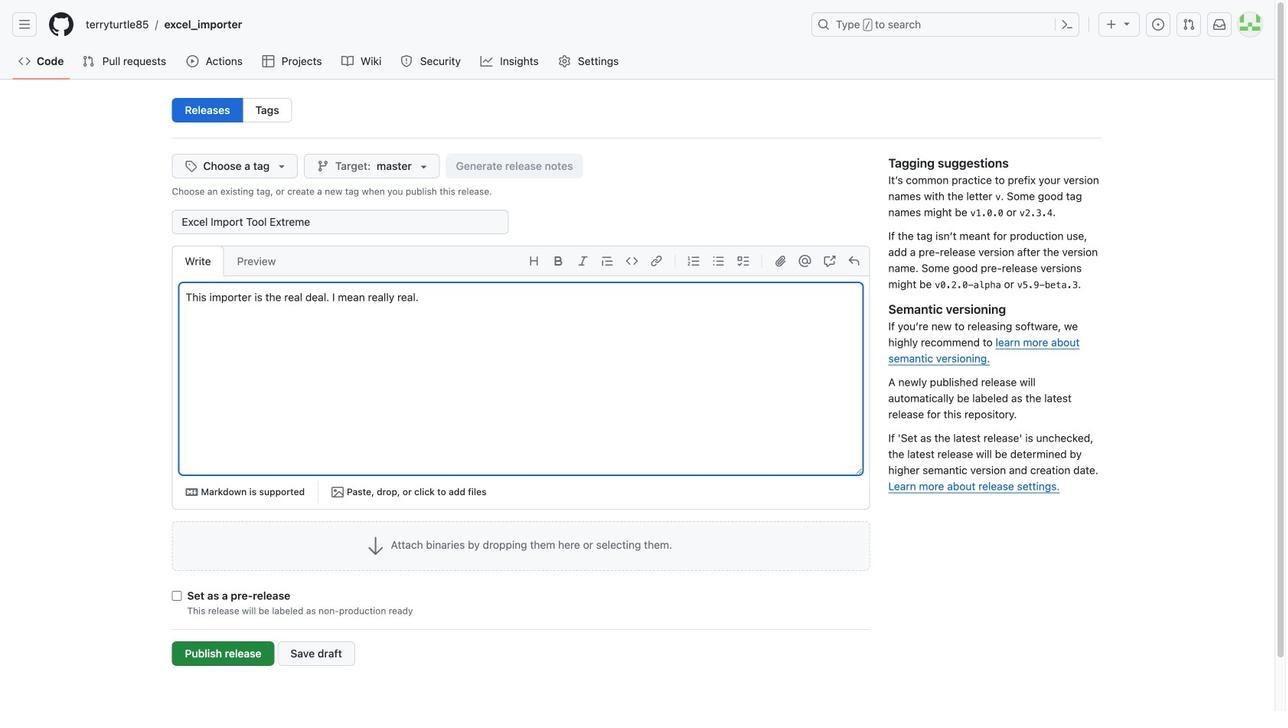 Task type: locate. For each thing, give the bounding box(es) containing it.
git pull request image
[[82, 55, 95, 67]]

tab panel
[[173, 283, 870, 509]]

git pull request image
[[1183, 18, 1196, 31]]

command palette image
[[1061, 18, 1074, 31]]

code image
[[18, 55, 31, 67]]

gear image
[[559, 55, 571, 67]]

table image
[[262, 55, 274, 67]]

notifications image
[[1214, 18, 1226, 31]]

  text field
[[180, 283, 863, 475]]

list
[[80, 12, 803, 37]]

add a comment tab list
[[172, 246, 289, 276]]

play image
[[186, 55, 199, 67]]

git branch image
[[317, 160, 329, 172]]

status
[[172, 185, 870, 198]]

triangle down image
[[1121, 17, 1133, 29]]

footer
[[0, 666, 1275, 711]]

markdown image
[[186, 486, 198, 499]]

None checkbox
[[172, 591, 182, 601]]

image image
[[332, 486, 344, 499]]



Task type: vqa. For each thing, say whether or not it's contained in the screenshot.
graph icon
yes



Task type: describe. For each thing, give the bounding box(es) containing it.
shield image
[[401, 55, 413, 67]]

tag image
[[185, 160, 197, 172]]

issue opened image
[[1153, 18, 1165, 31]]

Enter release title text field
[[172, 210, 509, 234]]

triangle down image
[[276, 160, 288, 172]]

plus image
[[1106, 18, 1118, 31]]

graph image
[[481, 55, 493, 67]]

book image
[[342, 55, 354, 67]]

homepage image
[[49, 12, 74, 37]]



